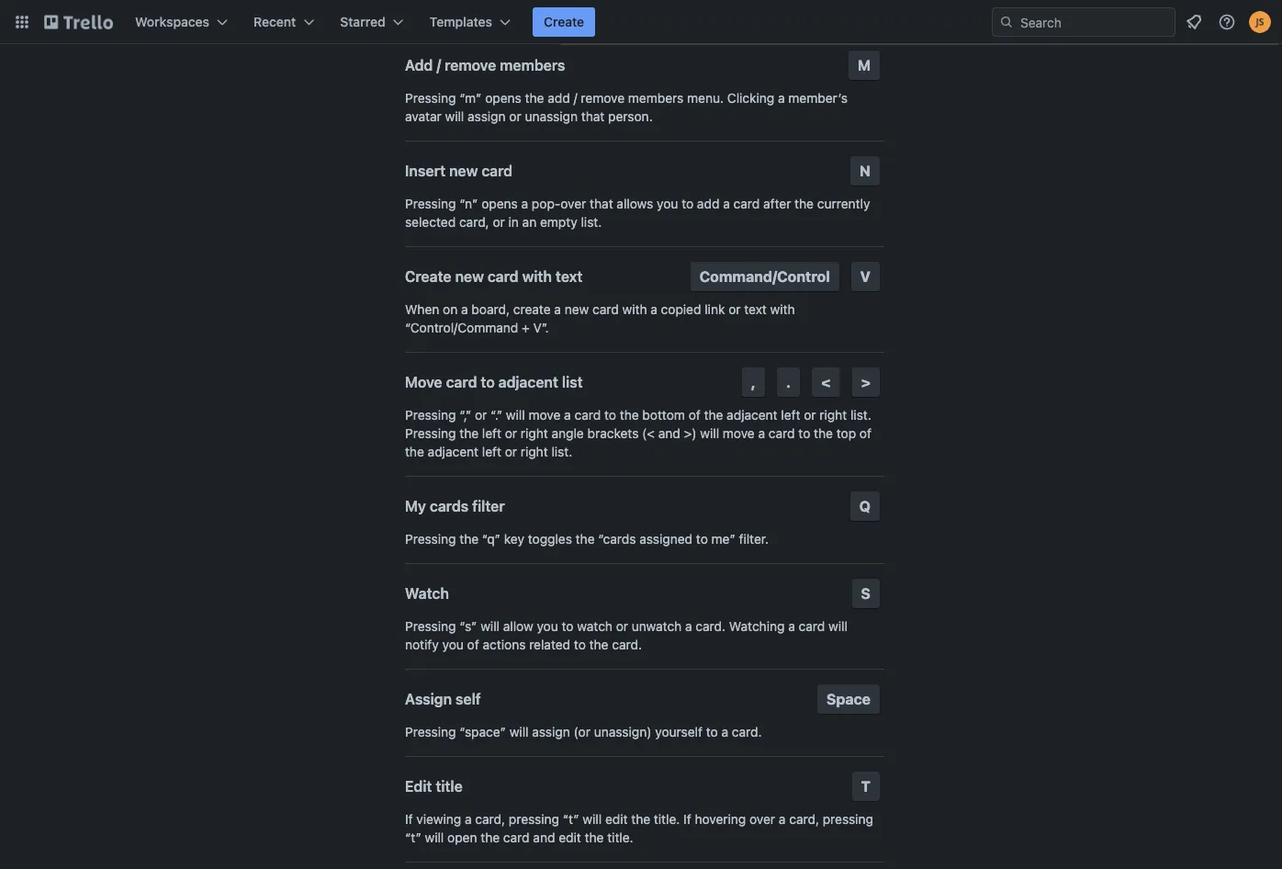Task type: locate. For each thing, give the bounding box(es) containing it.
2 vertical spatial new
[[565, 302, 589, 317]]

1 vertical spatial card.
[[612, 637, 642, 652]]

0 horizontal spatial remove
[[445, 57, 496, 74]]

0 horizontal spatial you
[[442, 637, 464, 652]]

0 vertical spatial text
[[556, 268, 583, 285]]

0 vertical spatial add
[[548, 90, 570, 106]]

adjacent left list
[[499, 373, 559, 391]]

key
[[504, 531, 525, 547]]

0 vertical spatial /
[[437, 57, 441, 74]]

1 horizontal spatial members
[[628, 90, 684, 106]]

2 horizontal spatial you
[[657, 196, 678, 211]]

0 horizontal spatial move
[[529, 407, 561, 423]]

create
[[513, 302, 551, 317]]

1 horizontal spatial over
[[750, 812, 776, 827]]

.
[[786, 373, 791, 391]]

a right clicking
[[778, 90, 785, 106]]

title
[[436, 778, 463, 795]]

1 horizontal spatial move
[[723, 426, 755, 441]]

0 vertical spatial edit
[[605, 812, 628, 827]]

adjacent down ","
[[428, 444, 479, 459]]

actions
[[483, 637, 526, 652]]

0 vertical spatial list.
[[581, 215, 602, 230]]

1 vertical spatial that
[[590, 196, 613, 211]]

or
[[509, 109, 522, 124], [493, 215, 505, 230], [729, 302, 741, 317], [475, 407, 487, 423], [804, 407, 816, 423], [505, 426, 517, 441], [505, 444, 517, 459], [616, 619, 628, 634]]

members down the create 'button'
[[500, 57, 565, 74]]

edit
[[605, 812, 628, 827], [559, 830, 581, 845]]

"n"
[[460, 196, 478, 211]]

2 if from the left
[[684, 812, 691, 827]]

create for create
[[544, 14, 584, 29]]

1 horizontal spatial you
[[537, 619, 558, 634]]

/ up the unassign
[[574, 90, 578, 106]]

"t"
[[563, 812, 579, 827], [405, 830, 421, 845]]

move card to adjacent list
[[405, 373, 583, 391]]

the inside pressing "m" opens the add / remove members menu. clicking a member's avatar will assign or unassign that person.
[[525, 90, 544, 106]]

selected
[[405, 215, 456, 230]]

/
[[437, 57, 441, 74], [574, 90, 578, 106]]

0 horizontal spatial /
[[437, 57, 441, 74]]

of
[[689, 407, 701, 423], [860, 426, 872, 441], [467, 637, 479, 652]]

will down pressing "space" will assign (or unassign) yourself to a card.
[[583, 812, 602, 827]]

list. up top
[[851, 407, 872, 423]]

0 vertical spatial members
[[500, 57, 565, 74]]

of up >) on the right of the page
[[689, 407, 701, 423]]

card right open
[[503, 830, 530, 845]]

remove up "m" on the top
[[445, 57, 496, 74]]

opens right "m" on the top
[[485, 90, 522, 106]]

new inside when on a board, create a new card with a copied link or text with "control/command + v".
[[565, 302, 589, 317]]

2 vertical spatial you
[[442, 637, 464, 652]]

create inside 'button'
[[544, 14, 584, 29]]

card, down "n"
[[459, 215, 489, 230]]

/ inside pressing "m" opens the add / remove members menu. clicking a member's avatar will assign or unassign that person.
[[574, 90, 578, 106]]

you
[[657, 196, 678, 211], [537, 619, 558, 634], [442, 637, 464, 652]]

card up angle on the left of the page
[[575, 407, 601, 423]]

card
[[482, 162, 513, 180], [734, 196, 760, 211], [488, 268, 519, 285], [593, 302, 619, 317], [446, 373, 477, 391], [575, 407, 601, 423], [769, 426, 795, 441], [799, 619, 825, 634], [503, 830, 530, 845]]

1 vertical spatial opens
[[482, 196, 518, 211]]

open information menu image
[[1218, 13, 1237, 31]]

2 vertical spatial of
[[467, 637, 479, 652]]

1 horizontal spatial with
[[622, 302, 647, 317]]

text up when on a board, create a new card with a copied link or text with "control/command + v".
[[556, 268, 583, 285]]

over right "hovering"
[[750, 812, 776, 827]]

over inside 'if viewing a card, pressing "t" will edit the title. if hovering over a card, pressing "t" will open the card and edit the title.'
[[750, 812, 776, 827]]

list. right empty
[[581, 215, 602, 230]]

recent
[[254, 14, 296, 29]]

and right open
[[533, 830, 555, 845]]

that left allows
[[590, 196, 613, 211]]

2 horizontal spatial list.
[[851, 407, 872, 423]]

1 vertical spatial remove
[[581, 90, 625, 106]]

0 horizontal spatial adjacent
[[428, 444, 479, 459]]

2 vertical spatial right
[[521, 444, 548, 459]]

"t" down the (or
[[563, 812, 579, 827]]

assigned
[[640, 531, 693, 547]]

opens up in
[[482, 196, 518, 211]]

0 horizontal spatial members
[[500, 57, 565, 74]]

adjacent down ,
[[727, 407, 778, 423]]

back to home image
[[44, 7, 113, 37]]

1 horizontal spatial create
[[544, 14, 584, 29]]

0 horizontal spatial edit
[[559, 830, 581, 845]]

workspaces button
[[124, 7, 239, 37]]

0 horizontal spatial text
[[556, 268, 583, 285]]

currently
[[818, 196, 870, 211]]

card inside when on a board, create a new card with a copied link or text with "control/command + v".
[[593, 302, 619, 317]]

add inside pressing "m" opens the add / remove members menu. clicking a member's avatar will assign or unassign that person.
[[548, 90, 570, 106]]

of down the "s"
[[467, 637, 479, 652]]

2 pressing from the top
[[405, 196, 456, 211]]

1 horizontal spatial if
[[684, 812, 691, 827]]

move right >) on the right of the page
[[723, 426, 755, 441]]

text down command/control
[[744, 302, 767, 317]]

will
[[445, 109, 464, 124], [506, 407, 525, 423], [700, 426, 719, 441], [481, 619, 500, 634], [829, 619, 848, 634], [510, 724, 529, 740], [583, 812, 602, 827], [425, 830, 444, 845]]

if
[[405, 812, 413, 827], [684, 812, 691, 827]]

pressing "s" will allow you to watch or unwatch a card. watching a card will notify you of actions related to the card.
[[405, 619, 848, 652]]

to up related on the bottom of the page
[[562, 619, 574, 634]]

remove up the person.
[[581, 90, 625, 106]]

card left after
[[734, 196, 760, 211]]

you up related on the bottom of the page
[[537, 619, 558, 634]]

0 horizontal spatial of
[[467, 637, 479, 652]]

filter.
[[739, 531, 769, 547]]

0 vertical spatial title.
[[654, 812, 680, 827]]

0 vertical spatial create
[[544, 14, 584, 29]]

member's
[[789, 90, 848, 106]]

new up "n"
[[449, 162, 478, 180]]

card.
[[696, 619, 726, 634], [612, 637, 642, 652], [732, 724, 762, 740]]

0 vertical spatial new
[[449, 162, 478, 180]]

left
[[781, 407, 801, 423], [482, 426, 502, 441], [482, 444, 502, 459]]

1 vertical spatial list.
[[851, 407, 872, 423]]

empty
[[540, 215, 578, 230]]

0 horizontal spatial over
[[561, 196, 586, 211]]

that inside pressing "m" opens the add / remove members menu. clicking a member's avatar will assign or unassign that person.
[[581, 109, 605, 124]]

members up the person.
[[628, 90, 684, 106]]

card. left watching
[[696, 619, 726, 634]]

opens for card
[[482, 196, 518, 211]]

1 horizontal spatial "t"
[[563, 812, 579, 827]]

6 pressing from the top
[[405, 619, 456, 634]]

watch
[[405, 585, 449, 602]]

1 horizontal spatial edit
[[605, 812, 628, 827]]

or inside pressing "n" opens a pop-over that allows you to add a card after the currently selected card, or in an empty list.
[[493, 215, 505, 230]]

3 pressing from the top
[[405, 407, 456, 423]]

to up brackets
[[605, 407, 616, 423]]

pressing "," or "." will move a card to the bottom of the adjacent left or right list. pressing the left or right angle brackets (< and >) will move a card to the top of the adjacent left or right list.
[[405, 407, 872, 459]]

search image
[[1000, 15, 1014, 29]]

1 vertical spatial add
[[697, 196, 720, 211]]

0 vertical spatial that
[[581, 109, 605, 124]]

text inside when on a board, create a new card with a copied link or text with "control/command + v".
[[744, 302, 767, 317]]

move up angle on the left of the page
[[529, 407, 561, 423]]

Search field
[[992, 7, 1176, 37]]

move
[[405, 373, 443, 391]]

opens inside pressing "n" opens a pop-over that allows you to add a card after the currently selected card, or in an empty list.
[[482, 196, 518, 211]]

clicking
[[727, 90, 775, 106]]

you inside pressing "n" opens a pop-over that allows you to add a card after the currently selected card, or in an empty list.
[[657, 196, 678, 211]]

a right >) on the right of the page
[[758, 426, 765, 441]]

card, inside pressing "n" opens a pop-over that allows you to add a card after the currently selected card, or in an empty list.
[[459, 215, 489, 230]]

will right "."
[[506, 407, 525, 423]]

1 horizontal spatial text
[[744, 302, 767, 317]]

0 vertical spatial and
[[659, 426, 681, 441]]

add / remove members
[[405, 57, 565, 74]]

pressing inside pressing "m" opens the add / remove members menu. clicking a member's avatar will assign or unassign that person.
[[405, 90, 456, 106]]

0 horizontal spatial pressing
[[509, 812, 560, 827]]

notify
[[405, 637, 439, 652]]

right
[[820, 407, 847, 423], [521, 426, 548, 441], [521, 444, 548, 459]]

card right watching
[[799, 619, 825, 634]]

if left viewing
[[405, 812, 413, 827]]

workspaces
[[135, 14, 210, 29]]

of right top
[[860, 426, 872, 441]]

5 pressing from the top
[[405, 531, 456, 547]]

1 horizontal spatial remove
[[581, 90, 625, 106]]

7 pressing from the top
[[405, 724, 456, 740]]

0 horizontal spatial list.
[[552, 444, 573, 459]]

"t" down viewing
[[405, 830, 421, 845]]

>
[[861, 373, 871, 391]]

will right the "s"
[[481, 619, 500, 634]]

a up open
[[465, 812, 472, 827]]

1 vertical spatial over
[[750, 812, 776, 827]]

remove
[[445, 57, 496, 74], [581, 90, 625, 106]]

new
[[449, 162, 478, 180], [455, 268, 484, 285], [565, 302, 589, 317]]

"q"
[[482, 531, 501, 547]]

add up the unassign
[[548, 90, 570, 106]]

that left the person.
[[581, 109, 605, 124]]

to right allows
[[682, 196, 694, 211]]

1 vertical spatial text
[[744, 302, 767, 317]]

self
[[456, 690, 481, 708]]

0 vertical spatial right
[[820, 407, 847, 423]]

1 horizontal spatial adjacent
[[499, 373, 559, 391]]

pressing for insert new card
[[405, 196, 456, 211]]

pressing
[[509, 812, 560, 827], [823, 812, 874, 827]]

card. down 'unwatch'
[[612, 637, 642, 652]]

assign
[[468, 109, 506, 124], [532, 724, 570, 740]]

0 horizontal spatial create
[[405, 268, 452, 285]]

0 vertical spatial card.
[[696, 619, 726, 634]]

remove inside pressing "m" opens the add / remove members menu. clicking a member's avatar will assign or unassign that person.
[[581, 90, 625, 106]]

assign down "m" on the top
[[468, 109, 506, 124]]

an
[[522, 215, 537, 230]]

/ right add
[[437, 57, 441, 74]]

the inside pressing "s" will allow you to watch or unwatch a card. watching a card will notify you of actions related to the card.
[[589, 637, 609, 652]]

1 vertical spatial and
[[533, 830, 555, 845]]

pressing inside pressing "s" will allow you to watch or unwatch a card. watching a card will notify you of actions related to the card.
[[405, 619, 456, 634]]

0 vertical spatial you
[[657, 196, 678, 211]]

0 horizontal spatial assign
[[468, 109, 506, 124]]

pressing
[[405, 90, 456, 106], [405, 196, 456, 211], [405, 407, 456, 423], [405, 426, 456, 441], [405, 531, 456, 547], [405, 619, 456, 634], [405, 724, 456, 740]]

with left 'copied'
[[622, 302, 647, 317]]

create up when
[[405, 268, 452, 285]]

and inside 'if viewing a card, pressing "t" will edit the title. if hovering over a card, pressing "t" will open the card and edit the title.'
[[533, 830, 555, 845]]

create
[[544, 14, 584, 29], [405, 268, 452, 285]]

brackets
[[588, 426, 639, 441]]

1 vertical spatial title.
[[607, 830, 634, 845]]

2 horizontal spatial of
[[860, 426, 872, 441]]

2 vertical spatial adjacent
[[428, 444, 479, 459]]

1 if from the left
[[405, 812, 413, 827]]

1 horizontal spatial of
[[689, 407, 701, 423]]

insert
[[405, 162, 446, 180]]

"control/command
[[405, 320, 519, 335]]

adjacent
[[499, 373, 559, 391], [727, 407, 778, 423], [428, 444, 479, 459]]

2 vertical spatial card.
[[732, 724, 762, 740]]

1 vertical spatial assign
[[532, 724, 570, 740]]

to
[[682, 196, 694, 211], [481, 373, 495, 391], [605, 407, 616, 423], [799, 426, 811, 441], [696, 531, 708, 547], [562, 619, 574, 634], [574, 637, 586, 652], [706, 724, 718, 740]]

and
[[659, 426, 681, 441], [533, 830, 555, 845]]

starred
[[340, 14, 386, 29]]

a right on
[[461, 302, 468, 317]]

0 horizontal spatial and
[[533, 830, 555, 845]]

1 vertical spatial "t"
[[405, 830, 421, 845]]

list. down angle on the left of the page
[[552, 444, 573, 459]]

0 horizontal spatial "t"
[[405, 830, 421, 845]]

a inside pressing "m" opens the add / remove members menu. clicking a member's avatar will assign or unassign that person.
[[778, 90, 785, 106]]

card right create
[[593, 302, 619, 317]]

pressing inside pressing "n" opens a pop-over that allows you to add a card after the currently selected card, or in an empty list.
[[405, 196, 456, 211]]

if left "hovering"
[[684, 812, 691, 827]]

add
[[548, 90, 570, 106], [697, 196, 720, 211]]

0 vertical spatial over
[[561, 196, 586, 211]]

will inside pressing "m" opens the add / remove members menu. clicking a member's avatar will assign or unassign that person.
[[445, 109, 464, 124]]

create button
[[533, 7, 595, 37]]

card down .
[[769, 426, 795, 441]]

add left after
[[697, 196, 720, 211]]

opens inside pressing "m" opens the add / remove members menu. clicking a member's avatar will assign or unassign that person.
[[485, 90, 522, 106]]

text
[[556, 268, 583, 285], [744, 302, 767, 317]]

0 vertical spatial assign
[[468, 109, 506, 124]]

1 pressing from the top
[[405, 90, 456, 106]]

0 horizontal spatial add
[[548, 90, 570, 106]]

0 vertical spatial opens
[[485, 90, 522, 106]]

with down command/control
[[770, 302, 795, 317]]

create up add / remove members
[[544, 14, 584, 29]]

0 horizontal spatial if
[[405, 812, 413, 827]]

4 pressing from the top
[[405, 426, 456, 441]]

new up on
[[455, 268, 484, 285]]

1 vertical spatial members
[[628, 90, 684, 106]]

a right create
[[554, 302, 561, 317]]

a right watching
[[788, 619, 795, 634]]

will down "m" on the top
[[445, 109, 464, 124]]

1 horizontal spatial and
[[659, 426, 681, 441]]

1 vertical spatial /
[[574, 90, 578, 106]]

you down the "s"
[[442, 637, 464, 652]]

over up empty
[[561, 196, 586, 211]]

1 horizontal spatial list.
[[581, 215, 602, 230]]

0 vertical spatial adjacent
[[499, 373, 559, 391]]

unassign)
[[594, 724, 652, 740]]

hovering
[[695, 812, 746, 827]]

card,
[[459, 215, 489, 230], [475, 812, 505, 827], [789, 812, 819, 827]]

with up create
[[522, 268, 552, 285]]

add
[[405, 57, 433, 74]]

and down bottom
[[659, 426, 681, 441]]

assign left the (or
[[532, 724, 570, 740]]

new right create
[[565, 302, 589, 317]]

1 horizontal spatial /
[[574, 90, 578, 106]]

v
[[861, 268, 871, 285]]

1 horizontal spatial pressing
[[823, 812, 874, 827]]

0 vertical spatial "t"
[[563, 812, 579, 827]]

primary element
[[0, 0, 1283, 44]]

card, right "hovering"
[[789, 812, 819, 827]]

card up board,
[[488, 268, 519, 285]]

2 vertical spatial left
[[482, 444, 502, 459]]

1 vertical spatial adjacent
[[727, 407, 778, 423]]

that inside pressing "n" opens a pop-over that allows you to add a card after the currently selected card, or in an empty list.
[[590, 196, 613, 211]]

when on a board, create a new card with a copied link or text with "control/command + v".
[[405, 302, 795, 335]]

1 vertical spatial left
[[482, 426, 502, 441]]

card. right yourself
[[732, 724, 762, 740]]

card up ","
[[446, 373, 477, 391]]

1 horizontal spatial add
[[697, 196, 720, 211]]

you right allows
[[657, 196, 678, 211]]



Task type: vqa. For each thing, say whether or not it's contained in the screenshot.
Visibility
no



Task type: describe. For each thing, give the bounding box(es) containing it.
will up 'space' at the bottom right
[[829, 619, 848, 634]]

cards
[[430, 497, 469, 515]]

a right 'unwatch'
[[685, 619, 692, 634]]

after
[[763, 196, 791, 211]]

in
[[509, 215, 519, 230]]

pressing "space" will assign (or unassign) yourself to a card.
[[405, 724, 762, 740]]

","
[[460, 407, 472, 423]]

0 horizontal spatial card.
[[612, 637, 642, 652]]

0 vertical spatial remove
[[445, 57, 496, 74]]

1 horizontal spatial card.
[[696, 619, 726, 634]]

n
[[860, 162, 871, 180]]

pressing for add / remove members
[[405, 90, 456, 106]]

assign self
[[405, 690, 481, 708]]

insert new card
[[405, 162, 513, 180]]

pressing for move card to adjacent list
[[405, 407, 456, 423]]

card inside pressing "n" opens a pop-over that allows you to add a card after the currently selected card, or in an empty list.
[[734, 196, 760, 211]]

space
[[827, 690, 871, 708]]

unwatch
[[632, 619, 682, 634]]

or inside pressing "s" will allow you to watch or unwatch a card. watching a card will notify you of actions related to the card.
[[616, 619, 628, 634]]

0 horizontal spatial title.
[[607, 830, 634, 845]]

add inside pressing "n" opens a pop-over that allows you to add a card after the currently selected card, or in an empty list.
[[697, 196, 720, 211]]

pressing for assign self
[[405, 724, 456, 740]]

allow
[[503, 619, 534, 634]]

related
[[529, 637, 571, 652]]

2 pressing from the left
[[823, 812, 874, 827]]

to down "watch"
[[574, 637, 586, 652]]

pop-
[[532, 196, 561, 211]]

bottom
[[643, 407, 685, 423]]

to inside pressing "n" opens a pop-over that allows you to add a card after the currently selected card, or in an empty list.
[[682, 196, 694, 211]]

open
[[448, 830, 477, 845]]

,
[[751, 373, 756, 391]]

create new card with text
[[405, 268, 583, 285]]

>)
[[684, 426, 697, 441]]

assign
[[405, 690, 452, 708]]

"s"
[[460, 619, 477, 634]]

1 vertical spatial you
[[537, 619, 558, 634]]

1 vertical spatial edit
[[559, 830, 581, 845]]

will right "space"
[[510, 724, 529, 740]]

0 vertical spatial left
[[781, 407, 801, 423]]

members inside pressing "m" opens the add / remove members menu. clicking a member's avatar will assign or unassign that person.
[[628, 90, 684, 106]]

pressing "n" opens a pop-over that allows you to add a card after the currently selected card, or in an empty list.
[[405, 196, 870, 230]]

<
[[821, 373, 831, 391]]

filter
[[472, 497, 505, 515]]

yourself
[[655, 724, 703, 740]]

a left 'copied'
[[651, 302, 658, 317]]

unassign
[[525, 109, 578, 124]]

2 horizontal spatial card.
[[732, 724, 762, 740]]

angle
[[552, 426, 584, 441]]

1 pressing from the left
[[509, 812, 560, 827]]

0 notifications image
[[1183, 11, 1205, 33]]

0 vertical spatial move
[[529, 407, 561, 423]]

v".
[[533, 320, 549, 335]]

m
[[858, 57, 871, 74]]

on
[[443, 302, 458, 317]]

viewing
[[416, 812, 461, 827]]

1 vertical spatial move
[[723, 426, 755, 441]]

a up the an
[[521, 196, 528, 211]]

command/control
[[700, 268, 830, 285]]

me"
[[712, 531, 736, 547]]

menu.
[[687, 90, 724, 106]]

2 vertical spatial list.
[[552, 444, 573, 459]]

to up "."
[[481, 373, 495, 391]]

"."
[[491, 407, 503, 423]]

new for create
[[455, 268, 484, 285]]

card inside pressing "s" will allow you to watch or unwatch a card. watching a card will notify you of actions related to the card.
[[799, 619, 825, 634]]

a right "hovering"
[[779, 812, 786, 827]]

over inside pressing "n" opens a pop-over that allows you to add a card after the currently selected card, or in an empty list.
[[561, 196, 586, 211]]

pressing the "q" key toggles the "cards assigned to me" filter.
[[405, 531, 769, 547]]

toggles
[[528, 531, 572, 547]]

a right yourself
[[722, 724, 729, 740]]

the inside pressing "n" opens a pop-over that allows you to add a card after the currently selected card, or in an empty list.
[[795, 196, 814, 211]]

"space"
[[460, 724, 506, 740]]

my
[[405, 497, 426, 515]]

my cards filter
[[405, 497, 505, 515]]

(<
[[642, 426, 655, 441]]

a up angle on the left of the page
[[564, 407, 571, 423]]

board,
[[472, 302, 510, 317]]

"m"
[[460, 90, 482, 106]]

card, up open
[[475, 812, 505, 827]]

q
[[860, 497, 871, 515]]

top
[[837, 426, 856, 441]]

to left me"
[[696, 531, 708, 547]]

+
[[522, 320, 530, 335]]

a left after
[[723, 196, 730, 211]]

if viewing a card, pressing "t" will edit the title. if hovering over a card, pressing "t" will open the card and edit the title.
[[405, 812, 874, 845]]

person.
[[608, 109, 653, 124]]

edit title
[[405, 778, 463, 795]]

pressing for watch
[[405, 619, 456, 634]]

copied
[[661, 302, 701, 317]]

create for create new card with text
[[405, 268, 452, 285]]

watching
[[729, 619, 785, 634]]

link
[[705, 302, 725, 317]]

and inside pressing "," or "." will move a card to the bottom of the adjacent left or right list. pressing the left or right angle brackets (< and >) will move a card to the top of the adjacent left or right list.
[[659, 426, 681, 441]]

card inside 'if viewing a card, pressing "t" will edit the title. if hovering over a card, pressing "t" will open the card and edit the title.'
[[503, 830, 530, 845]]

will right >) on the right of the page
[[700, 426, 719, 441]]

"cards
[[598, 531, 636, 547]]

to left top
[[799, 426, 811, 441]]

templates
[[430, 14, 492, 29]]

or inside when on a board, create a new card with a copied link or text with "control/command + v".
[[729, 302, 741, 317]]

john smith (johnsmith38824343) image
[[1249, 11, 1272, 33]]

starred button
[[329, 7, 415, 37]]

opens for remove
[[485, 90, 522, 106]]

pressing "m" opens the add / remove members menu. clicking a member's avatar will assign or unassign that person.
[[405, 90, 848, 124]]

pressing for my cards filter
[[405, 531, 456, 547]]

edit
[[405, 778, 432, 795]]

1 vertical spatial of
[[860, 426, 872, 441]]

when
[[405, 302, 439, 317]]

recent button
[[243, 7, 325, 37]]

2 horizontal spatial adjacent
[[727, 407, 778, 423]]

of inside pressing "s" will allow you to watch or unwatch a card. watching a card will notify you of actions related to the card.
[[467, 637, 479, 652]]

1 horizontal spatial title.
[[654, 812, 680, 827]]

1 horizontal spatial assign
[[532, 724, 570, 740]]

new for insert
[[449, 162, 478, 180]]

allows
[[617, 196, 654, 211]]

will down viewing
[[425, 830, 444, 845]]

to right yourself
[[706, 724, 718, 740]]

2 horizontal spatial with
[[770, 302, 795, 317]]

assign inside pressing "m" opens the add / remove members menu. clicking a member's avatar will assign or unassign that person.
[[468, 109, 506, 124]]

avatar
[[405, 109, 442, 124]]

templates button
[[419, 7, 522, 37]]

1 vertical spatial right
[[521, 426, 548, 441]]

list. inside pressing "n" opens a pop-over that allows you to add a card after the currently selected card, or in an empty list.
[[581, 215, 602, 230]]

card up in
[[482, 162, 513, 180]]

(or
[[574, 724, 591, 740]]

or inside pressing "m" opens the add / remove members menu. clicking a member's avatar will assign or unassign that person.
[[509, 109, 522, 124]]

watch
[[577, 619, 613, 634]]

0 horizontal spatial with
[[522, 268, 552, 285]]

0 vertical spatial of
[[689, 407, 701, 423]]



